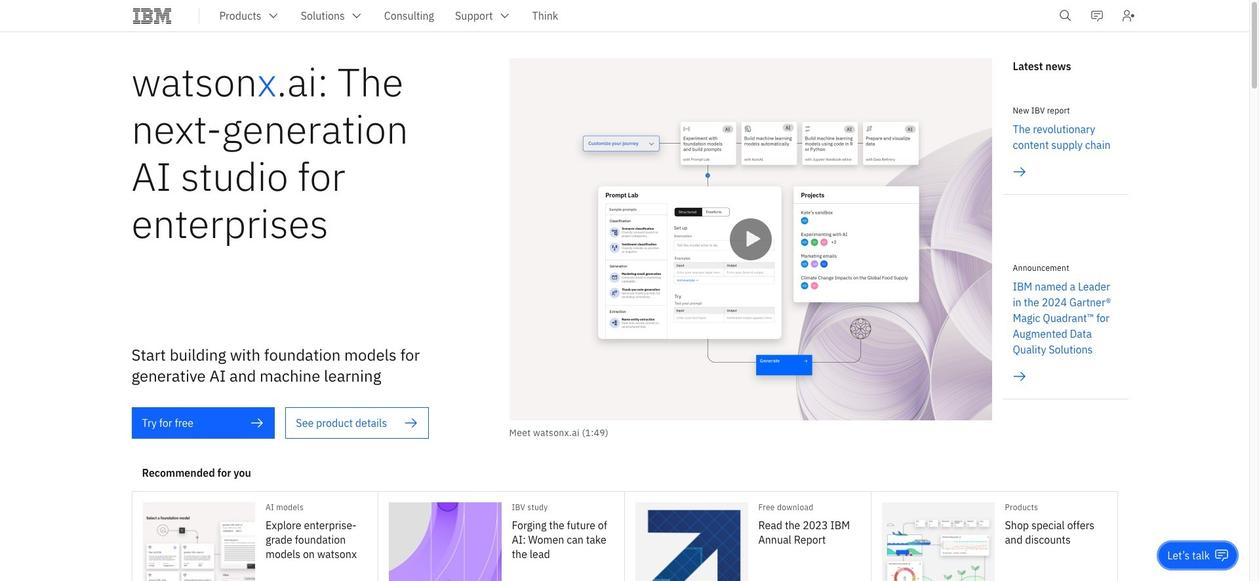 Task type: describe. For each thing, give the bounding box(es) containing it.
let's talk element
[[1168, 548, 1210, 563]]



